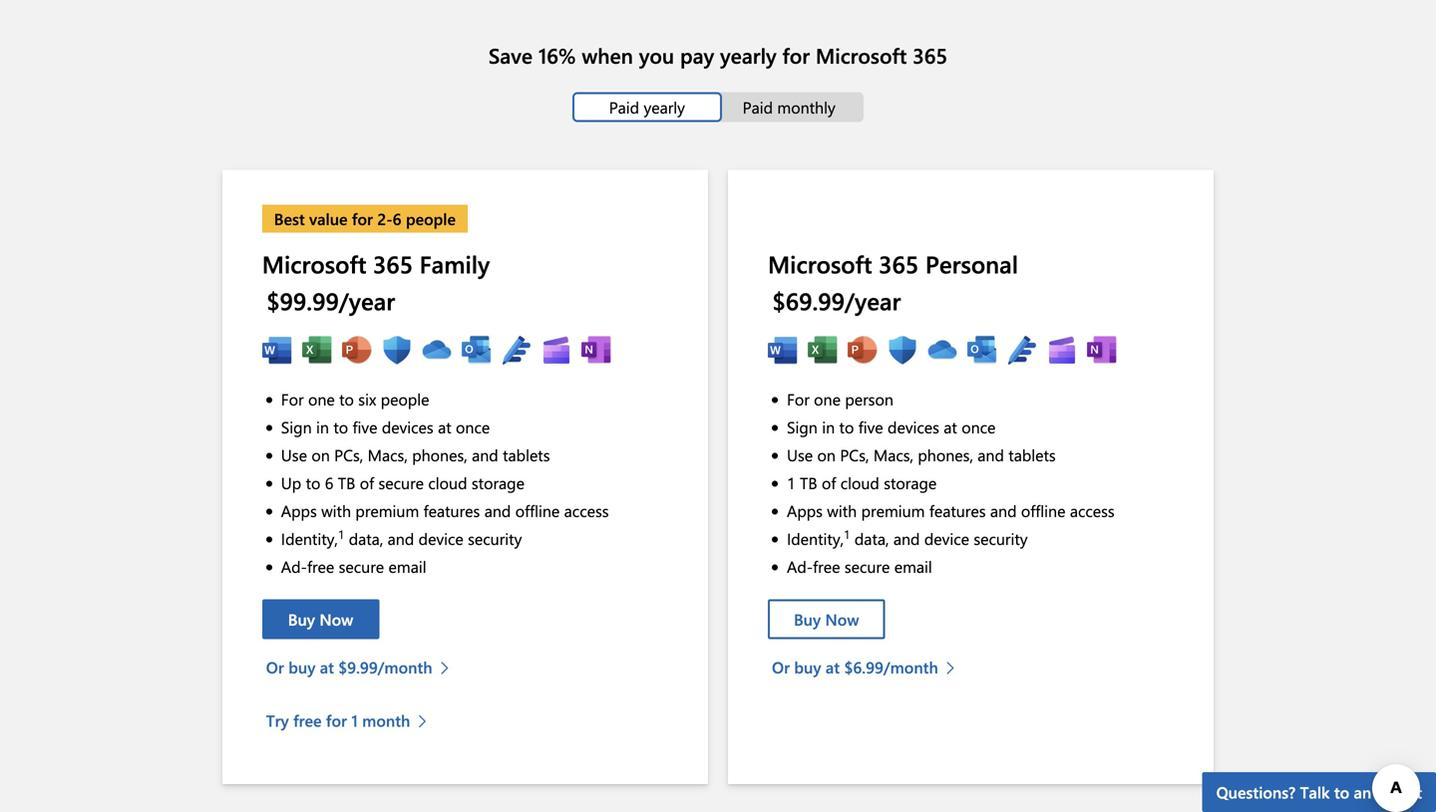 Task type: describe. For each thing, give the bounding box(es) containing it.
1 inside 'for one to six people sign in to five devices at once use on pcs, macs, phones, and tablets up to 6 tb of secure cloud storage apps with premium features and offline access identity, 1 data, and device security ad-free secure email'
[[338, 526, 344, 542]]

1 ms editor image from the left
[[502, 335, 531, 365]]

pcs, inside for one person sign in to five devices at once use on pcs, macs, phones, and tablets 1 tb of cloud storage apps with premium features and offline access identity, 1 data, and device security ad-free secure email
[[840, 444, 869, 466]]

apps inside 'for one to six people sign in to five devices at once use on pcs, macs, phones, and tablets up to 6 tb of secure cloud storage apps with premium features and offline access identity, 1 data, and device security ad-free secure email'
[[281, 500, 317, 521]]

$69.99/year
[[772, 285, 901, 317]]

paid monthly
[[743, 96, 836, 118]]

expert
[[1376, 782, 1422, 803]]

or buy at $6.99/month
[[772, 657, 938, 678]]

to down ms powerpoint image
[[334, 416, 348, 438]]

monthly
[[777, 96, 836, 118]]

features inside for one person sign in to five devices at once use on pcs, macs, phones, and tablets 1 tb of cloud storage apps with premium features and offline access identity, 1 data, and device security ad-free secure email
[[929, 500, 986, 521]]

access inside for one person sign in to five devices at once use on pcs, macs, phones, and tablets 1 tb of cloud storage apps with premium features and offline access identity, 1 data, and device security ad-free secure email
[[1070, 500, 1115, 521]]

2 ms outlook image from the left
[[968, 335, 997, 365]]

personal
[[925, 248, 1018, 280]]

device inside for one person sign in to five devices at once use on pcs, macs, phones, and tablets 1 tb of cloud storage apps with premium features and offline access identity, 1 data, and device security ad-free secure email
[[925, 528, 969, 549]]

or buy at $6.99/month button
[[772, 648, 965, 688]]

email inside for one person sign in to five devices at once use on pcs, macs, phones, and tablets 1 tb of cloud storage apps with premium features and offline access identity, 1 data, and device security ad-free secure email
[[894, 556, 932, 577]]

buy for microsoft 365 family
[[288, 657, 316, 678]]

6 inside 'for one to six people sign in to five devices at once use on pcs, macs, phones, and tablets up to 6 tb of secure cloud storage apps with premium features and offline access identity, 1 data, and device security ad-free secure email'
[[325, 472, 334, 494]]

people inside 'for one to six people sign in to five devices at once use on pcs, macs, phones, and tablets up to 6 tb of secure cloud storage apps with premium features and offline access identity, 1 data, and device security ad-free secure email'
[[381, 388, 429, 410]]

buy now link for $69.99/year
[[768, 600, 885, 640]]

now for microsoft 365 family
[[320, 609, 353, 631]]

sign inside 'for one to six people sign in to five devices at once use on pcs, macs, phones, and tablets up to 6 tb of secure cloud storage apps with premium features and offline access identity, 1 data, and device security ad-free secure email'
[[281, 416, 312, 438]]

paid yearly link
[[572, 92, 722, 122]]

save
[[489, 41, 533, 69]]

offline inside 'for one to six people sign in to five devices at once use on pcs, macs, phones, and tablets up to 6 tb of secure cloud storage apps with premium features and offline access identity, 1 data, and device security ad-free secure email'
[[515, 500, 560, 521]]

microsoft for microsoft 365 family $99.99/year
[[262, 248, 366, 280]]

at inside for one person sign in to five devices at once use on pcs, macs, phones, and tablets 1 tb of cloud storage apps with premium features and offline access identity, 1 data, and device security ad-free secure email
[[944, 416, 957, 438]]

microsoft for microsoft 365 personal $69.99/year
[[768, 248, 872, 280]]

questions? talk to an expert button
[[1203, 773, 1436, 813]]

for for for one to six people
[[281, 388, 304, 410]]

now for $69.99/year
[[825, 609, 859, 631]]

once inside for one person sign in to five devices at once use on pcs, macs, phones, and tablets 1 tb of cloud storage apps with premium features and offline access identity, 1 data, and device security ad-free secure email
[[962, 416, 996, 438]]

try free for 1 month link
[[266, 701, 437, 741]]

$9.99/month
[[338, 657, 432, 678]]

five inside 'for one to six people sign in to five devices at once use on pcs, macs, phones, and tablets up to 6 tb of secure cloud storage apps with premium features and offline access identity, 1 data, and device security ad-free secure email'
[[353, 416, 377, 438]]

buy for microsoft 365 family
[[288, 609, 315, 631]]

one for sign
[[308, 388, 335, 410]]

buy now link for microsoft 365 family
[[262, 600, 379, 640]]

security inside 'for one to six people sign in to five devices at once use on pcs, macs, phones, and tablets up to 6 tb of secure cloud storage apps with premium features and offline access identity, 1 data, and device security ad-free secure email'
[[468, 528, 522, 549]]

365 for microsoft 365 family $99.99/year
[[373, 248, 413, 280]]

try free for 1 month
[[266, 710, 410, 732]]

in inside 'for one to six people sign in to five devices at once use on pcs, macs, phones, and tablets up to 6 tb of secure cloud storage apps with premium features and offline access identity, 1 data, and device security ad-free secure email'
[[316, 416, 329, 438]]

2 ms defender image from the left
[[888, 335, 918, 365]]

up
[[281, 472, 301, 494]]

you
[[639, 41, 674, 69]]

best
[[274, 208, 305, 230]]

microsoft 365 family $99.99/year
[[262, 248, 490, 317]]

for for for one person
[[787, 388, 810, 410]]

free inside 'for one to six people sign in to five devices at once use on pcs, macs, phones, and tablets up to 6 tb of secure cloud storage apps with premium features and offline access identity, 1 data, and device security ad-free secure email'
[[307, 556, 334, 577]]

features inside 'for one to six people sign in to five devices at once use on pcs, macs, phones, and tablets up to 6 tb of secure cloud storage apps with premium features and offline access identity, 1 data, and device security ad-free secure email'
[[424, 500, 480, 521]]

questions? talk to an expert
[[1217, 782, 1422, 803]]

storage inside 'for one to six people sign in to five devices at once use on pcs, macs, phones, and tablets up to 6 tb of secure cloud storage apps with premium features and offline access identity, 1 data, and device security ad-free secure email'
[[472, 472, 525, 494]]

for one to six people sign in to five devices at once use on pcs, macs, phones, and tablets up to 6 tb of secure cloud storage apps with premium features and offline access identity, 1 data, and device security ad-free secure email
[[281, 388, 609, 577]]

macs, inside 'for one to six people sign in to five devices at once use on pcs, macs, phones, and tablets up to 6 tb of secure cloud storage apps with premium features and offline access identity, 1 data, and device security ad-free secure email'
[[368, 444, 408, 466]]

cloud inside 'for one to six people sign in to five devices at once use on pcs, macs, phones, and tablets up to 6 tb of secure cloud storage apps with premium features and offline access identity, 1 data, and device security ad-free secure email'
[[428, 472, 467, 494]]

secure inside for one person sign in to five devices at once use on pcs, macs, phones, and tablets 1 tb of cloud storage apps with premium features and offline access identity, 1 data, and device security ad-free secure email
[[845, 556, 890, 577]]

when
[[582, 41, 633, 69]]

with inside for one person sign in to five devices at once use on pcs, macs, phones, and tablets 1 tb of cloud storage apps with premium features and offline access identity, 1 data, and device security ad-free secure email
[[827, 500, 857, 521]]

1 ms defender image from the left
[[382, 335, 412, 365]]

1 ms clipchamp image from the left
[[541, 335, 571, 365]]

or for $69.99/year
[[772, 657, 790, 678]]

data, inside 'for one to six people sign in to five devices at once use on pcs, macs, phones, and tablets up to 6 tb of secure cloud storage apps with premium features and offline access identity, 1 data, and device security ad-free secure email'
[[349, 528, 383, 549]]

for for try free for 1 month
[[326, 710, 347, 732]]

to left six
[[339, 388, 354, 410]]

data, inside for one person sign in to five devices at once use on pcs, macs, phones, and tablets 1 tb of cloud storage apps with premium features and offline access identity, 1 data, and device security ad-free secure email
[[855, 528, 889, 549]]

2 horizontal spatial for
[[783, 41, 810, 69]]

one for to
[[814, 388, 841, 410]]

2 ms clipchamp image from the left
[[1047, 335, 1077, 365]]

device inside 'for one to six people sign in to five devices at once use on pcs, macs, phones, and tablets up to 6 tb of secure cloud storage apps with premium features and offline access identity, 1 data, and device security ad-free secure email'
[[419, 528, 464, 549]]

on inside 'for one to six people sign in to five devices at once use on pcs, macs, phones, and tablets up to 6 tb of secure cloud storage apps with premium features and offline access identity, 1 data, and device security ad-free secure email'
[[312, 444, 330, 466]]

tablets inside for one person sign in to five devices at once use on pcs, macs, phones, and tablets 1 tb of cloud storage apps with premium features and offline access identity, 1 data, and device security ad-free secure email
[[1009, 444, 1056, 466]]

ad- inside 'for one to six people sign in to five devices at once use on pcs, macs, phones, and tablets up to 6 tb of secure cloud storage apps with premium features and offline access identity, 1 data, and device security ad-free secure email'
[[281, 556, 307, 577]]

1 horizontal spatial yearly
[[720, 41, 777, 69]]

ms powerpoint image
[[848, 335, 878, 365]]

pay
[[680, 41, 714, 69]]

ms word image
[[768, 335, 798, 365]]

tb inside 'for one to six people sign in to five devices at once use on pcs, macs, phones, and tablets up to 6 tb of secure cloud storage apps with premium features and offline access identity, 1 data, and device security ad-free secure email'
[[338, 472, 355, 494]]

save 16% when you pay yearly for microsoft 365
[[489, 41, 948, 69]]

premium inside 'for one to six people sign in to five devices at once use on pcs, macs, phones, and tablets up to 6 tb of secure cloud storage apps with premium features and offline access identity, 1 data, and device security ad-free secure email'
[[356, 500, 419, 521]]

security inside for one person sign in to five devices at once use on pcs, macs, phones, and tablets 1 tb of cloud storage apps with premium features and offline access identity, 1 data, and device security ad-free secure email
[[974, 528, 1028, 549]]



Task type: locate. For each thing, give the bounding box(es) containing it.
0 horizontal spatial cloud
[[428, 472, 467, 494]]

1 horizontal spatial paid
[[743, 96, 773, 118]]

2 security from the left
[[974, 528, 1028, 549]]

2 five from the left
[[859, 416, 883, 438]]

paid for paid monthly
[[743, 96, 773, 118]]

learn more about microsoft 365 home plans. tab list
[[24, 92, 1412, 122]]

1 vertical spatial for
[[352, 208, 373, 230]]

0 horizontal spatial buy
[[288, 609, 315, 631]]

sign
[[281, 416, 312, 438], [787, 416, 818, 438]]

1 horizontal spatial for
[[352, 208, 373, 230]]

for left month
[[326, 710, 347, 732]]

ms outlook image
[[462, 335, 492, 365], [968, 335, 997, 365]]

identity,
[[281, 528, 338, 549], [787, 528, 844, 549]]

0 horizontal spatial storage
[[472, 472, 525, 494]]

ms onedrive image
[[422, 335, 452, 365], [928, 335, 958, 365]]

and
[[472, 444, 498, 466], [978, 444, 1004, 466], [484, 500, 511, 521], [990, 500, 1017, 521], [388, 528, 414, 549], [894, 528, 920, 549]]

365 for microsoft 365 personal $69.99/year
[[879, 248, 919, 280]]

1 horizontal spatial premium
[[861, 500, 925, 521]]

365 inside microsoft 365 family $99.99/year
[[373, 248, 413, 280]]

tablets
[[503, 444, 550, 466], [1009, 444, 1056, 466]]

to down person
[[839, 416, 854, 438]]

1 horizontal spatial or
[[772, 657, 790, 678]]

buy now link up or buy at $9.99/month at left bottom
[[262, 600, 379, 640]]

phones,
[[412, 444, 468, 466], [918, 444, 973, 466]]

1 horizontal spatial buy
[[794, 657, 821, 678]]

person
[[845, 388, 894, 410]]

microsoft up $69.99/year
[[768, 248, 872, 280]]

1 or from the left
[[266, 657, 284, 678]]

for
[[281, 388, 304, 410], [787, 388, 810, 410]]

1 horizontal spatial storage
[[884, 472, 937, 494]]

2 features from the left
[[929, 500, 986, 521]]

1 tb from the left
[[338, 472, 355, 494]]

security
[[468, 528, 522, 549], [974, 528, 1028, 549]]

microsoft
[[816, 41, 907, 69], [262, 248, 366, 280], [768, 248, 872, 280]]

1 horizontal spatial tb
[[800, 472, 817, 494]]

ad- inside for one person sign in to five devices at once use on pcs, macs, phones, and tablets 1 tb of cloud storage apps with premium features and offline access identity, 1 data, and device security ad-free secure email
[[787, 556, 813, 577]]

buy up or buy at $9.99/month at left bottom
[[288, 609, 315, 631]]

paid left monthly
[[743, 96, 773, 118]]

premium
[[356, 500, 419, 521], [861, 500, 925, 521]]

paid yearly
[[609, 96, 685, 118]]

2 email from the left
[[894, 556, 932, 577]]

ms clipchamp image
[[541, 335, 571, 365], [1047, 335, 1077, 365]]

0 horizontal spatial features
[[424, 500, 480, 521]]

buy now for $69.99/year
[[794, 609, 859, 631]]

ms defender image
[[382, 335, 412, 365], [888, 335, 918, 365]]

apps
[[281, 500, 317, 521], [787, 500, 823, 521]]

1 horizontal spatial ms onenote image
[[1087, 335, 1117, 365]]

buy inside "or buy at $6.99/month" button
[[794, 657, 821, 678]]

1 on from the left
[[312, 444, 330, 466]]

0 horizontal spatial data,
[[349, 528, 383, 549]]

2 phones, from the left
[[918, 444, 973, 466]]

2 device from the left
[[925, 528, 969, 549]]

1 now from the left
[[320, 609, 353, 631]]

0 horizontal spatial ad-
[[281, 556, 307, 577]]

ms defender image right ms powerpoint icon
[[888, 335, 918, 365]]

phones, inside for one person sign in to five devices at once use on pcs, macs, phones, and tablets 1 tb of cloud storage apps with premium features and offline access identity, 1 data, and device security ad-free secure email
[[918, 444, 973, 466]]

one left person
[[814, 388, 841, 410]]

1 horizontal spatial security
[[974, 528, 1028, 549]]

paid down when
[[609, 96, 639, 118]]

2 tablets from the left
[[1009, 444, 1056, 466]]

yearly inside the learn more about microsoft 365 home plans. tab list
[[644, 96, 685, 118]]

2 now from the left
[[825, 609, 859, 631]]

features
[[424, 500, 480, 521], [929, 500, 986, 521]]

0 horizontal spatial 6
[[325, 472, 334, 494]]

1 horizontal spatial phones,
[[918, 444, 973, 466]]

1 macs, from the left
[[368, 444, 408, 466]]

2 in from the left
[[822, 416, 835, 438]]

device
[[419, 528, 464, 549], [925, 528, 969, 549]]

ms word image
[[262, 335, 292, 365]]

1 horizontal spatial one
[[814, 388, 841, 410]]

phones, inside 'for one to six people sign in to five devices at once use on pcs, macs, phones, and tablets up to 6 tb of secure cloud storage apps with premium features and offline access identity, 1 data, and device security ad-free secure email'
[[412, 444, 468, 466]]

access
[[564, 500, 609, 521], [1070, 500, 1115, 521]]

1 horizontal spatial of
[[822, 472, 836, 494]]

2 or from the left
[[772, 657, 790, 678]]

buy now up or buy at $9.99/month at left bottom
[[288, 609, 353, 631]]

macs, inside for one person sign in to five devices at once use on pcs, macs, phones, and tablets 1 tb of cloud storage apps with premium features and offline access identity, 1 data, and device security ad-free secure email
[[874, 444, 914, 466]]

0 vertical spatial 6
[[393, 208, 402, 230]]

at inside 'for one to six people sign in to five devices at once use on pcs, macs, phones, and tablets up to 6 tb of secure cloud storage apps with premium features and offline access identity, 1 data, and device security ad-free secure email'
[[438, 416, 452, 438]]

five down six
[[353, 416, 377, 438]]

0 horizontal spatial ms excel image
[[302, 335, 332, 365]]

0 horizontal spatial premium
[[356, 500, 419, 521]]

microsoft inside microsoft 365 family $99.99/year
[[262, 248, 366, 280]]

free inside for one person sign in to five devices at once use on pcs, macs, phones, and tablets 1 tb of cloud storage apps with premium features and offline access identity, 1 data, and device security ad-free secure email
[[813, 556, 840, 577]]

people right six
[[381, 388, 429, 410]]

2 with from the left
[[827, 500, 857, 521]]

use inside for one person sign in to five devices at once use on pcs, macs, phones, and tablets 1 tb of cloud storage apps with premium features and offline access identity, 1 data, and device security ad-free secure email
[[787, 444, 813, 466]]

2 buy from the left
[[794, 609, 821, 631]]

$6.99/month
[[844, 657, 938, 678]]

storage
[[472, 472, 525, 494], [884, 472, 937, 494]]

1 one from the left
[[308, 388, 335, 410]]

1 vertical spatial 6
[[325, 472, 334, 494]]

1 use from the left
[[281, 444, 307, 466]]

buy
[[288, 657, 316, 678], [794, 657, 821, 678]]

2 ms onedrive image from the left
[[928, 335, 958, 365]]

or for microsoft 365 family
[[266, 657, 284, 678]]

2 sign from the left
[[787, 416, 818, 438]]

2 access from the left
[[1070, 500, 1115, 521]]

with
[[321, 500, 351, 521], [827, 500, 857, 521]]

1 buy from the left
[[288, 609, 315, 631]]

1 horizontal spatial ms editor image
[[1007, 335, 1037, 365]]

five inside for one person sign in to five devices at once use on pcs, macs, phones, and tablets 1 tb of cloud storage apps with premium features and offline access identity, 1 data, and device security ad-free secure email
[[859, 416, 883, 438]]

2 buy now from the left
[[794, 609, 859, 631]]

ms editor image
[[502, 335, 531, 365], [1007, 335, 1037, 365]]

buy now
[[288, 609, 353, 631], [794, 609, 859, 631]]

1 buy now from the left
[[288, 609, 353, 631]]

or buy at $9.99/month button
[[266, 648, 459, 688]]

ms outlook image down personal
[[968, 335, 997, 365]]

devices inside for one person sign in to five devices at once use on pcs, macs, phones, and tablets 1 tb of cloud storage apps with premium features and offline access identity, 1 data, and device security ad-free secure email
[[888, 416, 940, 438]]

one left six
[[308, 388, 335, 410]]

macs, down six
[[368, 444, 408, 466]]

for down ms word icon at the left
[[281, 388, 304, 410]]

apps inside for one person sign in to five devices at once use on pcs, macs, phones, and tablets 1 tb of cloud storage apps with premium features and offline access identity, 1 data, and device security ad-free secure email
[[787, 500, 823, 521]]

of inside 'for one to six people sign in to five devices at once use on pcs, macs, phones, and tablets up to 6 tb of secure cloud storage apps with premium features and offline access identity, 1 data, and device security ad-free secure email'
[[360, 472, 374, 494]]

ms outlook image down family
[[462, 335, 492, 365]]

macs,
[[368, 444, 408, 466], [874, 444, 914, 466]]

to inside dropdown button
[[1334, 782, 1350, 803]]

for up paid monthly
[[783, 41, 810, 69]]

ms onedrive image right ms powerpoint icon
[[928, 335, 958, 365]]

2 premium from the left
[[861, 500, 925, 521]]

0 horizontal spatial use
[[281, 444, 307, 466]]

1 tablets from the left
[[503, 444, 550, 466]]

1 horizontal spatial once
[[962, 416, 996, 438]]

1 five from the left
[[353, 416, 377, 438]]

0 horizontal spatial buy now link
[[262, 600, 379, 640]]

for one person sign in to five devices at once use on pcs, macs, phones, and tablets 1 tb of cloud storage apps with premium features and offline access identity, 1 data, and device security ad-free secure email
[[787, 388, 1115, 577]]

buy for $69.99/year
[[794, 657, 821, 678]]

1 buy now link from the left
[[262, 600, 379, 640]]

0 horizontal spatial device
[[419, 528, 464, 549]]

ms excel image left ms powerpoint icon
[[808, 335, 838, 365]]

0 horizontal spatial tablets
[[503, 444, 550, 466]]

storage inside for one person sign in to five devices at once use on pcs, macs, phones, and tablets 1 tb of cloud storage apps with premium features and offline access identity, 1 data, and device security ad-free secure email
[[884, 472, 937, 494]]

1 pcs, from the left
[[334, 444, 363, 466]]

1 horizontal spatial in
[[822, 416, 835, 438]]

offline inside for one person sign in to five devices at once use on pcs, macs, phones, and tablets 1 tb of cloud storage apps with premium features and offline access identity, 1 data, and device security ad-free secure email
[[1021, 500, 1066, 521]]

1 horizontal spatial offline
[[1021, 500, 1066, 521]]

1 storage from the left
[[472, 472, 525, 494]]

in inside for one person sign in to five devices at once use on pcs, macs, phones, and tablets 1 tb of cloud storage apps with premium features and offline access identity, 1 data, and device security ad-free secure email
[[822, 416, 835, 438]]

yearly
[[720, 41, 777, 69], [644, 96, 685, 118]]

buy now up or buy at $6.99/month
[[794, 609, 859, 631]]

paid monthly link
[[714, 92, 864, 122]]

on inside for one person sign in to five devices at once use on pcs, macs, phones, and tablets 1 tb of cloud storage apps with premium features and offline access identity, 1 data, and device security ad-free secure email
[[817, 444, 836, 466]]

1 horizontal spatial five
[[859, 416, 883, 438]]

month
[[362, 710, 410, 732]]

tb inside for one person sign in to five devices at once use on pcs, macs, phones, and tablets 1 tb of cloud storage apps with premium features and offline access identity, 1 data, and device security ad-free secure email
[[800, 472, 817, 494]]

365
[[913, 41, 948, 69], [373, 248, 413, 280], [879, 248, 919, 280]]

0 horizontal spatial offline
[[515, 500, 560, 521]]

or
[[266, 657, 284, 678], [772, 657, 790, 678]]

1 ms outlook image from the left
[[462, 335, 492, 365]]

an
[[1354, 782, 1372, 803]]

0 vertical spatial yearly
[[720, 41, 777, 69]]

offline
[[515, 500, 560, 521], [1021, 500, 1066, 521]]

1 horizontal spatial tablets
[[1009, 444, 1056, 466]]

yearly right the pay
[[720, 41, 777, 69]]

1 in from the left
[[316, 416, 329, 438]]

1 horizontal spatial macs,
[[874, 444, 914, 466]]

yearly down you
[[644, 96, 685, 118]]

2 ms editor image from the left
[[1007, 335, 1037, 365]]

0 horizontal spatial buy
[[288, 657, 316, 678]]

data,
[[349, 528, 383, 549], [855, 528, 889, 549]]

0 horizontal spatial for
[[281, 388, 304, 410]]

1 data, from the left
[[349, 528, 383, 549]]

email inside 'for one to six people sign in to five devices at once use on pcs, macs, phones, and tablets up to 6 tb of secure cloud storage apps with premium features and offline access identity, 1 data, and device security ad-free secure email'
[[389, 556, 427, 577]]

2 ms excel image from the left
[[808, 335, 838, 365]]

0 horizontal spatial with
[[321, 500, 351, 521]]

now up or buy at $6.99/month
[[825, 609, 859, 631]]

one inside for one person sign in to five devices at once use on pcs, macs, phones, and tablets 1 tb of cloud storage apps with premium features and offline access identity, 1 data, and device security ad-free secure email
[[814, 388, 841, 410]]

one
[[308, 388, 335, 410], [814, 388, 841, 410]]

people right 2-
[[406, 208, 456, 230]]

2 apps from the left
[[787, 500, 823, 521]]

paid for paid yearly
[[609, 96, 639, 118]]

$99.99/year
[[267, 285, 395, 317]]

1 ms onenote image from the left
[[581, 335, 611, 365]]

1 horizontal spatial pcs,
[[840, 444, 869, 466]]

1 horizontal spatial cloud
[[841, 472, 880, 494]]

pcs, inside 'for one to six people sign in to five devices at once use on pcs, macs, phones, and tablets up to 6 tb of secure cloud storage apps with premium features and offline access identity, 1 data, and device security ad-free secure email'
[[334, 444, 363, 466]]

1 horizontal spatial email
[[894, 556, 932, 577]]

1 horizontal spatial now
[[825, 609, 859, 631]]

1 identity, from the left
[[281, 528, 338, 549]]

of inside for one person sign in to five devices at once use on pcs, macs, phones, and tablets 1 tb of cloud storage apps with premium features and offline access identity, 1 data, and device security ad-free secure email
[[822, 472, 836, 494]]

0 horizontal spatial five
[[353, 416, 377, 438]]

1 horizontal spatial on
[[817, 444, 836, 466]]

1 vertical spatial yearly
[[644, 96, 685, 118]]

to
[[339, 388, 354, 410], [334, 416, 348, 438], [839, 416, 854, 438], [306, 472, 321, 494], [1334, 782, 1350, 803]]

0 horizontal spatial ms editor image
[[502, 335, 531, 365]]

0 horizontal spatial macs,
[[368, 444, 408, 466]]

1 horizontal spatial buy
[[794, 609, 821, 631]]

1 horizontal spatial buy now
[[794, 609, 859, 631]]

1 for from the left
[[281, 388, 304, 410]]

once inside 'for one to six people sign in to five devices at once use on pcs, macs, phones, and tablets up to 6 tb of secure cloud storage apps with premium features and offline access identity, 1 data, and device security ad-free secure email'
[[456, 416, 490, 438]]

1 horizontal spatial data,
[[855, 528, 889, 549]]

use inside 'for one to six people sign in to five devices at once use on pcs, macs, phones, and tablets up to 6 tb of secure cloud storage apps with premium features and offline access identity, 1 data, and device security ad-free secure email'
[[281, 444, 307, 466]]

1 horizontal spatial for
[[787, 388, 810, 410]]

1 horizontal spatial ms onedrive image
[[928, 335, 958, 365]]

1 horizontal spatial buy now link
[[768, 600, 885, 640]]

buy now for microsoft 365 family
[[288, 609, 353, 631]]

pcs, down six
[[334, 444, 363, 466]]

family
[[420, 248, 490, 280]]

0 horizontal spatial email
[[389, 556, 427, 577]]

buy now link
[[262, 600, 379, 640], [768, 600, 885, 640]]

1 device from the left
[[419, 528, 464, 549]]

1 horizontal spatial sign
[[787, 416, 818, 438]]

premium inside for one person sign in to five devices at once use on pcs, macs, phones, and tablets 1 tb of cloud storage apps with premium features and offline access identity, 1 data, and device security ad-free secure email
[[861, 500, 925, 521]]

now up or buy at $9.99/month at left bottom
[[320, 609, 353, 631]]

free
[[307, 556, 334, 577], [813, 556, 840, 577], [293, 710, 322, 732]]

1 horizontal spatial ms excel image
[[808, 335, 838, 365]]

1 features from the left
[[424, 500, 480, 521]]

1 buy from the left
[[288, 657, 316, 678]]

1 devices from the left
[[382, 416, 434, 438]]

sign down ms word image
[[787, 416, 818, 438]]

1 email from the left
[[389, 556, 427, 577]]

0 horizontal spatial on
[[312, 444, 330, 466]]

microsoft up monthly
[[816, 41, 907, 69]]

best value for 2-6 people
[[274, 208, 456, 230]]

1 ms excel image from the left
[[302, 335, 332, 365]]

2 one from the left
[[814, 388, 841, 410]]

macs, down person
[[874, 444, 914, 466]]

cloud inside for one person sign in to five devices at once use on pcs, macs, phones, and tablets 1 tb of cloud storage apps with premium features and offline access identity, 1 data, and device security ad-free secure email
[[841, 472, 880, 494]]

2 macs, from the left
[[874, 444, 914, 466]]

0 horizontal spatial ms outlook image
[[462, 335, 492, 365]]

0 horizontal spatial of
[[360, 472, 374, 494]]

cloud
[[428, 472, 467, 494], [841, 472, 880, 494]]

buy
[[288, 609, 315, 631], [794, 609, 821, 631]]

2 offline from the left
[[1021, 500, 1066, 521]]

ad-
[[281, 556, 307, 577], [787, 556, 813, 577]]

0 horizontal spatial ms clipchamp image
[[541, 335, 571, 365]]

6 up microsoft 365 family $99.99/year
[[393, 208, 402, 230]]

buy for $69.99/year
[[794, 609, 821, 631]]

1 phones, from the left
[[412, 444, 468, 466]]

for for best value for 2-6 people
[[352, 208, 373, 230]]

0 horizontal spatial ms onenote image
[[581, 335, 611, 365]]

1 vertical spatial people
[[381, 388, 429, 410]]

buy now link up or buy at $6.99/month
[[768, 600, 885, 640]]

2-
[[377, 208, 393, 230]]

to right the up
[[306, 472, 321, 494]]

devices inside 'for one to six people sign in to five devices at once use on pcs, macs, phones, and tablets up to 6 tb of secure cloud storage apps with premium features and offline access identity, 1 data, and device security ad-free secure email'
[[382, 416, 434, 438]]

0 horizontal spatial phones,
[[412, 444, 468, 466]]

1 horizontal spatial devices
[[888, 416, 940, 438]]

1 paid from the left
[[609, 96, 639, 118]]

0 horizontal spatial in
[[316, 416, 329, 438]]

2 of from the left
[[822, 472, 836, 494]]

buy inside or buy at $9.99/month button
[[288, 657, 316, 678]]

ms onedrive image right ms powerpoint image
[[422, 335, 452, 365]]

0 horizontal spatial tb
[[338, 472, 355, 494]]

2 buy from the left
[[794, 657, 821, 678]]

2 for from the left
[[787, 388, 810, 410]]

questions?
[[1217, 782, 1296, 803]]

16%
[[538, 41, 576, 69]]

1 horizontal spatial features
[[929, 500, 986, 521]]

buy up try
[[288, 657, 316, 678]]

0 horizontal spatial devices
[[382, 416, 434, 438]]

paid
[[609, 96, 639, 118], [743, 96, 773, 118]]

pcs,
[[334, 444, 363, 466], [840, 444, 869, 466]]

365 inside microsoft 365 personal $69.99/year
[[879, 248, 919, 280]]

access inside 'for one to six people sign in to five devices at once use on pcs, macs, phones, and tablets up to 6 tb of secure cloud storage apps with premium features and offline access identity, 1 data, and device security ad-free secure email'
[[564, 500, 609, 521]]

0 vertical spatial people
[[406, 208, 456, 230]]

2 pcs, from the left
[[840, 444, 869, 466]]

0 horizontal spatial ms defender image
[[382, 335, 412, 365]]

once
[[456, 416, 490, 438], [962, 416, 996, 438]]

0 horizontal spatial apps
[[281, 500, 317, 521]]

1 horizontal spatial with
[[827, 500, 857, 521]]

to inside for one person sign in to five devices at once use on pcs, macs, phones, and tablets 1 tb of cloud storage apps with premium features and offline access identity, 1 data, and device security ad-free secure email
[[839, 416, 854, 438]]

6
[[393, 208, 402, 230], [325, 472, 334, 494]]

1 once from the left
[[456, 416, 490, 438]]

to left an at the right bottom of the page
[[1334, 782, 1350, 803]]

identity, inside 'for one to six people sign in to five devices at once use on pcs, macs, phones, and tablets up to 6 tb of secure cloud storage apps with premium features and offline access identity, 1 data, and device security ad-free secure email'
[[281, 528, 338, 549]]

sign up the up
[[281, 416, 312, 438]]

buy left the $6.99/month
[[794, 657, 821, 678]]

five
[[353, 416, 377, 438], [859, 416, 883, 438]]

pcs, down person
[[840, 444, 869, 466]]

tablets inside 'for one to six people sign in to five devices at once use on pcs, macs, phones, and tablets up to 6 tb of secure cloud storage apps with premium features and offline access identity, 1 data, and device security ad-free secure email'
[[503, 444, 550, 466]]

2 storage from the left
[[884, 472, 937, 494]]

1 with from the left
[[321, 500, 351, 521]]

1 horizontal spatial access
[[1070, 500, 1115, 521]]

identity, inside for one person sign in to five devices at once use on pcs, macs, phones, and tablets 1 tb of cloud storage apps with premium features and offline access identity, 1 data, and device security ad-free secure email
[[787, 528, 844, 549]]

2 ad- from the left
[[787, 556, 813, 577]]

1 ad- from the left
[[281, 556, 307, 577]]

2 identity, from the left
[[787, 528, 844, 549]]

0 horizontal spatial for
[[326, 710, 347, 732]]

1 security from the left
[[468, 528, 522, 549]]

for down ms word image
[[787, 388, 810, 410]]

0 horizontal spatial one
[[308, 388, 335, 410]]

0 horizontal spatial once
[[456, 416, 490, 438]]

1 horizontal spatial identity,
[[787, 528, 844, 549]]

2 cloud from the left
[[841, 472, 880, 494]]

1 horizontal spatial ad-
[[787, 556, 813, 577]]

try
[[266, 710, 289, 732]]

sign inside for one person sign in to five devices at once use on pcs, macs, phones, and tablets 1 tb of cloud storage apps with premium features and offline access identity, 1 data, and device security ad-free secure email
[[787, 416, 818, 438]]

0 vertical spatial for
[[783, 41, 810, 69]]

0 horizontal spatial paid
[[609, 96, 639, 118]]

1 premium from the left
[[356, 500, 419, 521]]

ms excel image left ms powerpoint image
[[302, 335, 332, 365]]

0 horizontal spatial pcs,
[[334, 444, 363, 466]]

2 data, from the left
[[855, 528, 889, 549]]

one inside 'for one to six people sign in to five devices at once use on pcs, macs, phones, and tablets up to 6 tb of secure cloud storage apps with premium features and offline access identity, 1 data, and device security ad-free secure email'
[[308, 388, 335, 410]]

1 horizontal spatial device
[[925, 528, 969, 549]]

ms powerpoint image
[[342, 335, 372, 365]]

6 right the up
[[325, 472, 334, 494]]

1 cloud from the left
[[428, 472, 467, 494]]

five down person
[[859, 416, 883, 438]]

1 ms onedrive image from the left
[[422, 335, 452, 365]]

2 paid from the left
[[743, 96, 773, 118]]

2 devices from the left
[[888, 416, 940, 438]]

2 buy now link from the left
[[768, 600, 885, 640]]

microsoft up $99.99/year
[[262, 248, 366, 280]]

0 horizontal spatial security
[[468, 528, 522, 549]]

at
[[438, 416, 452, 438], [944, 416, 957, 438], [320, 657, 334, 678], [826, 657, 840, 678]]

microsoft 365 personal $69.99/year
[[768, 248, 1018, 317]]

2 use from the left
[[787, 444, 813, 466]]

1 horizontal spatial use
[[787, 444, 813, 466]]

1 apps from the left
[[281, 500, 317, 521]]

for inside 'for one to six people sign in to five devices at once use on pcs, macs, phones, and tablets up to 6 tb of secure cloud storage apps with premium features and offline access identity, 1 data, and device security ad-free secure email'
[[281, 388, 304, 410]]

0 horizontal spatial access
[[564, 500, 609, 521]]

0 horizontal spatial buy now
[[288, 609, 353, 631]]

microsoft inside microsoft 365 personal $69.99/year
[[768, 248, 872, 280]]

ms excel image
[[302, 335, 332, 365], [808, 335, 838, 365]]

1 horizontal spatial 6
[[393, 208, 402, 230]]

0 horizontal spatial sign
[[281, 416, 312, 438]]

talk
[[1300, 782, 1330, 803]]

1 of from the left
[[360, 472, 374, 494]]

value
[[309, 208, 348, 230]]

2 on from the left
[[817, 444, 836, 466]]

1 access from the left
[[564, 500, 609, 521]]

or buy at $9.99/month
[[266, 657, 432, 678]]

in
[[316, 416, 329, 438], [822, 416, 835, 438]]

1
[[787, 472, 796, 494], [338, 526, 344, 542], [844, 526, 850, 542], [351, 710, 358, 732]]

ms defender image right ms powerpoint image
[[382, 335, 412, 365]]

1 sign from the left
[[281, 416, 312, 438]]

ms onenote image
[[581, 335, 611, 365], [1087, 335, 1117, 365]]

for
[[783, 41, 810, 69], [352, 208, 373, 230], [326, 710, 347, 732]]

email
[[389, 556, 427, 577], [894, 556, 932, 577]]

1 horizontal spatial ms defender image
[[888, 335, 918, 365]]

on
[[312, 444, 330, 466], [817, 444, 836, 466]]

devices
[[382, 416, 434, 438], [888, 416, 940, 438]]

use
[[281, 444, 307, 466], [787, 444, 813, 466]]

for left 2-
[[352, 208, 373, 230]]

0 horizontal spatial yearly
[[644, 96, 685, 118]]

1 horizontal spatial ms outlook image
[[968, 335, 997, 365]]

0 horizontal spatial now
[[320, 609, 353, 631]]

2 vertical spatial for
[[326, 710, 347, 732]]

1 offline from the left
[[515, 500, 560, 521]]

2 ms onenote image from the left
[[1087, 335, 1117, 365]]

now
[[320, 609, 353, 631], [825, 609, 859, 631]]

secure
[[379, 472, 424, 494], [339, 556, 384, 577], [845, 556, 890, 577]]

people
[[406, 208, 456, 230], [381, 388, 429, 410]]

0 horizontal spatial ms onedrive image
[[422, 335, 452, 365]]

buy up or buy at $6.99/month
[[794, 609, 821, 631]]

with inside 'for one to six people sign in to five devices at once use on pcs, macs, phones, and tablets up to 6 tb of secure cloud storage apps with premium features and offline access identity, 1 data, and device security ad-free secure email'
[[321, 500, 351, 521]]

tb
[[338, 472, 355, 494], [800, 472, 817, 494]]

six
[[358, 388, 376, 410]]

for inside for one person sign in to five devices at once use on pcs, macs, phones, and tablets 1 tb of cloud storage apps with premium features and offline access identity, 1 data, and device security ad-free secure email
[[787, 388, 810, 410]]

1 horizontal spatial ms clipchamp image
[[1047, 335, 1077, 365]]

2 once from the left
[[962, 416, 996, 438]]

of
[[360, 472, 374, 494], [822, 472, 836, 494]]

0 horizontal spatial or
[[266, 657, 284, 678]]

2 tb from the left
[[800, 472, 817, 494]]



Task type: vqa. For each thing, say whether or not it's contained in the screenshot.
the bottommost H&M image
no



